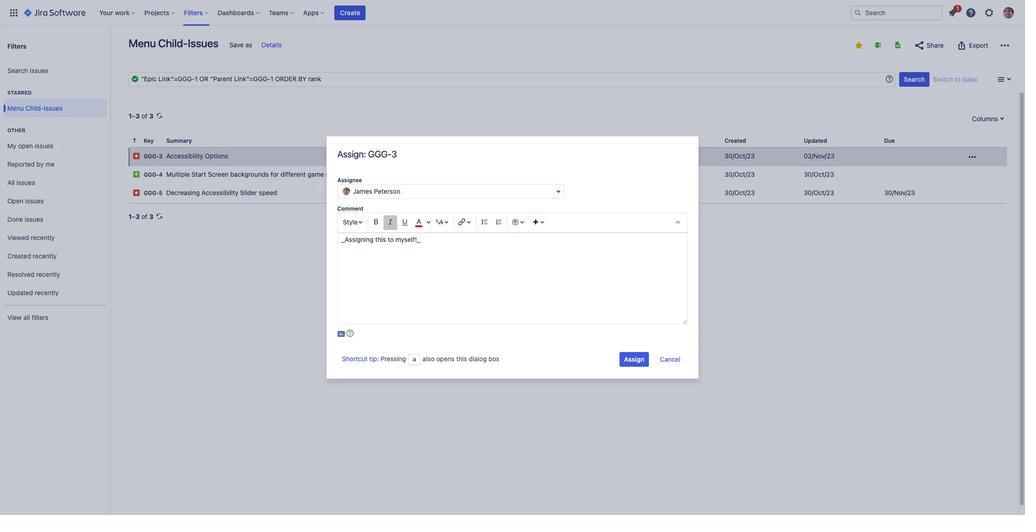Task type: describe. For each thing, give the bounding box(es) containing it.
all
[[7, 179, 15, 186]]

decreasing
[[166, 189, 200, 197]]

0 vertical spatial menu child-issues
[[129, 37, 219, 50]]

resolution
[[637, 137, 666, 144]]

style
[[343, 218, 358, 226]]

updated for updated
[[804, 137, 827, 144]]

multiple
[[166, 171, 190, 178]]

this
[[457, 355, 468, 363]]

1 – from the top
[[132, 112, 136, 120]]

shortcut
[[342, 355, 368, 363]]

screen
[[208, 171, 229, 178]]

issues for search issues
[[30, 66, 48, 74]]

done issues link
[[4, 210, 107, 229]]

for
[[271, 171, 279, 178]]

search for search
[[904, 75, 925, 83]]

issues inside starred group
[[44, 104, 63, 112]]

reported by me
[[7, 160, 55, 168]]

speed
[[259, 189, 277, 197]]

3 up key
[[149, 112, 154, 120]]

assign:
[[338, 149, 366, 159]]

dialog
[[469, 355, 487, 363]]

created for created
[[725, 137, 746, 144]]

menu child-issues inside starred group
[[7, 104, 63, 112]]

t
[[133, 137, 136, 144]]

backgrounds
[[230, 171, 269, 178]]

assignee
[[338, 177, 362, 184]]

status
[[601, 137, 619, 144]]

done
[[7, 215, 23, 223]]

Search field
[[851, 5, 943, 20]]

2 1 – 3 of 3 from the top
[[129, 213, 154, 221]]

primary element
[[6, 0, 851, 26]]

search image
[[855, 9, 862, 16]]

3 right assign:
[[392, 149, 397, 159]]

details
[[262, 41, 282, 49]]

updated recently link
[[4, 284, 107, 302]]

created for created recently
[[7, 252, 31, 260]]

search issues
[[7, 66, 48, 74]]

create
[[340, 9, 360, 16]]

me
[[45, 160, 55, 168]]

2 of from the top
[[142, 213, 148, 221]]

recently for updated recently
[[35, 289, 59, 297]]

recently for viewed recently
[[31, 234, 55, 241]]

filters
[[7, 42, 27, 50]]

2 vertical spatial 1
[[129, 213, 132, 221]]

3 down improvement image
[[136, 213, 140, 221]]

done issues
[[7, 215, 43, 223]]

all
[[23, 314, 30, 321]]

summary
[[166, 137, 192, 144]]

ggg-3 accessibility options
[[144, 152, 228, 160]]

1 vertical spatial 1
[[129, 112, 132, 120]]

my
[[7, 142, 16, 150]]

search issues link
[[4, 62, 107, 80]]

menu child-issues link
[[4, 99, 107, 118]]

options
[[205, 152, 228, 160]]

open issues
[[7, 197, 44, 205]]

1 1 – 3 of 3 from the top
[[129, 112, 154, 120]]

to
[[955, 75, 961, 83]]

save
[[230, 41, 244, 49]]

starred
[[7, 90, 32, 96]]

basic
[[963, 75, 979, 83]]

ggg-5 link
[[144, 190, 163, 197]]

columns button
[[968, 112, 1008, 126]]

my open issues link
[[4, 137, 107, 155]]

4
[[159, 171, 163, 178]]

other
[[7, 127, 25, 133]]

open
[[18, 142, 33, 150]]

share link
[[910, 38, 949, 53]]

filters
[[32, 314, 49, 321]]

0 vertical spatial issues
[[188, 37, 219, 50]]

ggg- for multiple start screen backgrounds for different game states
[[144, 171, 159, 178]]

updated recently
[[7, 289, 59, 297]]

0 vertical spatial accessibility
[[166, 152, 203, 160]]

all issues link
[[4, 174, 107, 192]]

recently for resolved recently
[[36, 270, 60, 278]]

my open issues
[[7, 142, 53, 150]]

1 of from the top
[[142, 112, 148, 120]]

view all filters link
[[4, 309, 107, 327]]

viewed recently link
[[4, 229, 107, 247]]

view all filters
[[7, 314, 49, 321]]

save as button
[[225, 38, 257, 52]]

resolved recently
[[7, 270, 60, 278]]

also
[[423, 355, 435, 363]]

child- inside starred group
[[26, 104, 44, 112]]

issues for all issues
[[16, 179, 35, 186]]

columns
[[972, 115, 998, 123]]

opens
[[437, 355, 455, 363]]

view
[[7, 314, 22, 321]]

open in microsoft excel image
[[875, 41, 882, 49]]

1 horizontal spatial child-
[[158, 37, 188, 50]]

bug image for accessibility options
[[133, 153, 140, 160]]

create banner
[[0, 0, 1026, 26]]

cancel link
[[655, 352, 686, 367]]

save as
[[230, 41, 252, 49]]

search button
[[900, 72, 930, 87]]

assign: ggg-3
[[338, 149, 397, 159]]

3 inside ggg-3 accessibility options
[[159, 153, 163, 160]]



Task type: vqa. For each thing, say whether or not it's contained in the screenshot.
29 for 29 Feb
no



Task type: locate. For each thing, give the bounding box(es) containing it.
different
[[281, 171, 306, 178]]

shortcut tip: pressing
[[342, 355, 408, 363]]

issues for done issues
[[25, 215, 43, 223]]

starred group
[[4, 80, 107, 120]]

ggg- right assign:
[[369, 149, 392, 159]]

3
[[136, 112, 140, 120], [149, 112, 154, 120], [392, 149, 397, 159], [159, 153, 163, 160], [136, 213, 140, 221], [149, 213, 154, 221]]

1 horizontal spatial menu child-issues
[[129, 37, 219, 50]]

None submit
[[620, 352, 650, 367]]

1 – 3 of 3 up t
[[129, 112, 154, 120]]

switch
[[934, 75, 954, 83]]

–
[[132, 112, 136, 120], [132, 213, 136, 221]]

bug image down t
[[133, 153, 140, 160]]

search for search issues
[[7, 66, 28, 74]]

0 horizontal spatial menu child-issues
[[7, 104, 63, 112]]

issues left save
[[188, 37, 219, 50]]

1 vertical spatial menu
[[7, 104, 24, 112]]

recently down the created recently link
[[36, 270, 60, 278]]

recently down viewed recently link
[[33, 252, 57, 260]]

details link
[[262, 41, 282, 49]]

shortcut tip: link
[[342, 355, 379, 363]]

1 vertical spatial accessibility
[[202, 189, 239, 197]]

1 horizontal spatial updated
[[804, 137, 827, 144]]

ggg- inside ggg-3 accessibility options
[[144, 153, 159, 160]]

improvement image
[[133, 171, 140, 178]]

accessibility down the screen
[[202, 189, 239, 197]]

ggg- down ggg-4 'link' at the left
[[144, 190, 159, 197]]

None text field
[[129, 72, 896, 87], [338, 184, 565, 199], [129, 72, 896, 87], [338, 184, 565, 199]]

0 vertical spatial updated
[[804, 137, 827, 144]]

created
[[725, 137, 746, 144], [7, 252, 31, 260]]

ggg- inside ggg-5 decreasing accessibility slider speed
[[144, 190, 159, 197]]

recently up the created recently
[[31, 234, 55, 241]]

1 vertical spatial of
[[142, 213, 148, 221]]

30/oct/23 for accessibility options
[[725, 152, 755, 160]]

ggg- inside ggg-4 multiple start screen backgrounds for different game states
[[144, 171, 159, 178]]

0 vertical spatial created
[[725, 137, 746, 144]]

– down improvement image
[[132, 213, 136, 221]]

bug image
[[133, 153, 140, 160], [133, 189, 140, 197]]

1 vertical spatial created
[[7, 252, 31, 260]]

3 up the 4
[[159, 153, 163, 160]]

0 vertical spatial search
[[7, 66, 28, 74]]

search up starred
[[7, 66, 28, 74]]

1 bug image from the top
[[133, 153, 140, 160]]

recently
[[31, 234, 55, 241], [33, 252, 57, 260], [36, 270, 60, 278], [35, 289, 59, 297]]

search
[[7, 66, 28, 74], [904, 75, 925, 83]]

1 horizontal spatial issues
[[188, 37, 219, 50]]

menu child-issues
[[129, 37, 219, 50], [7, 104, 63, 112]]

0 horizontal spatial issues
[[44, 104, 63, 112]]

resolved recently link
[[4, 266, 107, 284]]

ggg- right improvement image
[[144, 171, 159, 178]]

1 horizontal spatial menu
[[129, 37, 156, 50]]

pressing
[[381, 355, 406, 363]]

bug image for decreasing accessibility slider speed
[[133, 189, 140, 197]]

viewed recently
[[7, 234, 55, 241]]

p
[[590, 137, 594, 144]]

of up key
[[142, 112, 148, 120]]

switch to basic
[[934, 75, 979, 83]]

a
[[413, 356, 416, 363]]

ggg-5 decreasing accessibility slider speed
[[144, 189, 277, 197]]

1 horizontal spatial search
[[904, 75, 925, 83]]

open in google sheets image
[[895, 41, 902, 49]]

search left switch
[[904, 75, 925, 83]]

bug image left ggg-5 link
[[133, 189, 140, 197]]

updated
[[804, 137, 827, 144], [7, 289, 33, 297]]

style link
[[340, 215, 367, 230]]

ggg- for accessibility options
[[144, 153, 159, 160]]

menu inside starred group
[[7, 104, 24, 112]]

30/oct/23 for decreasing accessibility slider speed
[[725, 189, 755, 197]]

of
[[142, 112, 148, 120], [142, 213, 148, 221]]

accessibility
[[166, 152, 203, 160], [202, 189, 239, 197]]

ggg-4 link
[[144, 171, 163, 178]]

Comment text field
[[338, 233, 688, 325]]

1 vertical spatial menu child-issues
[[7, 104, 63, 112]]

1 vertical spatial updated
[[7, 289, 33, 297]]

3 down ggg-5 link
[[149, 213, 154, 221]]

1 vertical spatial child-
[[26, 104, 44, 112]]

1 horizontal spatial created
[[725, 137, 746, 144]]

search inside button
[[904, 75, 925, 83]]

tip:
[[370, 355, 379, 363]]

30/oct/23 for multiple start screen backgrounds for different game states
[[725, 171, 755, 178]]

0 vertical spatial 1 – 3 of 3
[[129, 112, 154, 120]]

0 horizontal spatial child-
[[26, 104, 44, 112]]

1 – 3 of 3
[[129, 112, 154, 120], [129, 213, 154, 221]]

updated down resolved
[[7, 289, 33, 297]]

created inside the other group
[[7, 252, 31, 260]]

share
[[927, 41, 944, 49]]

recently for created recently
[[33, 252, 57, 260]]

viewed
[[7, 234, 29, 241]]

slider
[[240, 189, 257, 197]]

0 horizontal spatial menu
[[7, 104, 24, 112]]

recently down resolved recently link
[[35, 289, 59, 297]]

2 bug image from the top
[[133, 189, 140, 197]]

open issues link
[[4, 192, 107, 210]]

issues
[[30, 66, 48, 74], [35, 142, 53, 150], [16, 179, 35, 186], [25, 197, 44, 205], [25, 215, 43, 223]]

resolved
[[7, 270, 34, 278]]

02/nov/23
[[804, 152, 835, 160]]

ggg-3 link
[[144, 153, 163, 160]]

comment
[[338, 205, 364, 212]]

1 vertical spatial 1 – 3 of 3
[[129, 213, 154, 221]]

reported by me link
[[4, 155, 107, 174]]

key
[[144, 137, 154, 144]]

– up t
[[132, 112, 136, 120]]

also opens this dialog box
[[421, 355, 500, 363]]

accessibility down summary
[[166, 152, 203, 160]]

create button
[[335, 5, 366, 20]]

due
[[885, 137, 895, 144]]

multiple start screen backgrounds for different game states link
[[166, 171, 344, 178]]

issues down search issues link at top left
[[44, 104, 63, 112]]

issues for open issues
[[25, 197, 44, 205]]

1 vertical spatial –
[[132, 213, 136, 221]]

decreasing accessibility slider speed link
[[166, 189, 277, 197]]

of down ggg-5 link
[[142, 213, 148, 221]]

ggg- down key
[[144, 153, 159, 160]]

by
[[36, 160, 44, 168]]

updated up '02/nov/23'
[[804, 137, 827, 144]]

0 vertical spatial 1
[[957, 5, 959, 12]]

30/nov/23
[[885, 189, 916, 197]]

open
[[7, 197, 23, 205]]

as
[[246, 41, 252, 49]]

0 vertical spatial –
[[132, 112, 136, 120]]

1 vertical spatial search
[[904, 75, 925, 83]]

0 horizontal spatial created
[[7, 252, 31, 260]]

updated inside the other group
[[7, 289, 33, 297]]

1 vertical spatial bug image
[[133, 189, 140, 197]]

0 vertical spatial of
[[142, 112, 148, 120]]

2 – from the top
[[132, 213, 136, 221]]

game
[[308, 171, 324, 178]]

updated for updated recently
[[7, 289, 33, 297]]

other group
[[4, 118, 107, 305]]

0 vertical spatial bug image
[[133, 153, 140, 160]]

1
[[957, 5, 959, 12], [129, 112, 132, 120], [129, 213, 132, 221]]

created recently link
[[4, 247, 107, 266]]

box
[[489, 355, 500, 363]]

reported
[[7, 160, 35, 168]]

1 inside the create 'banner'
[[957, 5, 959, 12]]

switch to basic link
[[934, 75, 979, 83]]

5
[[159, 190, 163, 197]]

created recently
[[7, 252, 57, 260]]

3 up t
[[136, 112, 140, 120]]

small image
[[856, 42, 863, 49]]

jira software image
[[24, 7, 86, 18], [24, 7, 86, 18]]

all issues
[[7, 179, 35, 186]]

get local help about wiki markup help image
[[347, 330, 354, 337]]

ggg-4 multiple start screen backgrounds for different game states
[[144, 171, 344, 178]]

cancel
[[661, 356, 681, 363]]

30/oct/23
[[725, 152, 755, 160], [725, 171, 755, 178], [804, 171, 834, 178], [725, 189, 755, 197], [804, 189, 834, 197]]

0 horizontal spatial search
[[7, 66, 28, 74]]

states
[[326, 171, 344, 178]]

start
[[192, 171, 206, 178]]

0 vertical spatial menu
[[129, 37, 156, 50]]

child-
[[158, 37, 188, 50], [26, 104, 44, 112]]

ggg- for decreasing accessibility slider speed
[[144, 190, 159, 197]]

1 – 3 of 3 down ggg-5 link
[[129, 213, 154, 221]]

issues
[[188, 37, 219, 50], [44, 104, 63, 112]]

accessibility options link
[[166, 152, 228, 160]]

0 vertical spatial child-
[[158, 37, 188, 50]]

menu
[[129, 37, 156, 50], [7, 104, 24, 112]]

1 vertical spatial issues
[[44, 104, 63, 112]]

0 horizontal spatial updated
[[7, 289, 33, 297]]



